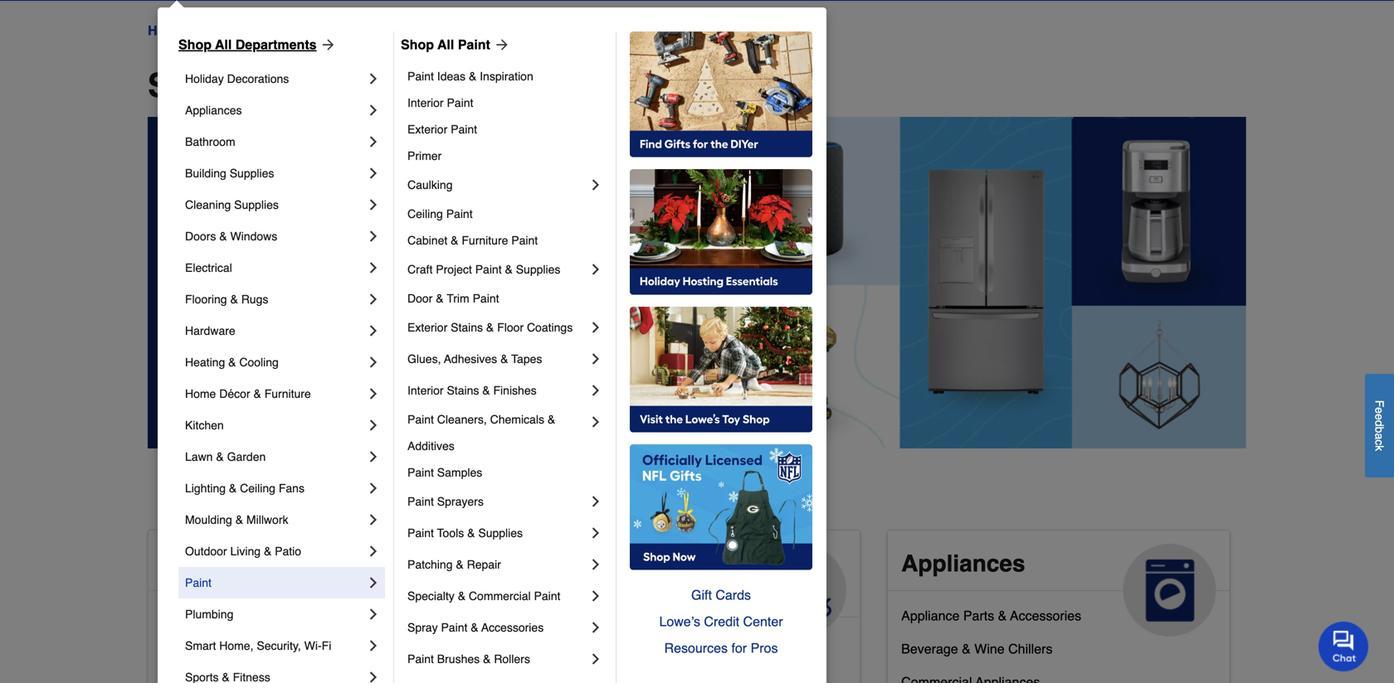 Task type: locate. For each thing, give the bounding box(es) containing it.
additives
[[407, 440, 455, 453]]

2 horizontal spatial furniture
[[658, 668, 711, 684]]

home for home décor & furniture
[[185, 388, 216, 401]]

0 vertical spatial appliances
[[185, 104, 242, 117]]

2 horizontal spatial all
[[437, 37, 454, 52]]

appliances up parts
[[901, 551, 1025, 577]]

interior for interior stains & finishes
[[407, 384, 444, 397]]

animal
[[532, 551, 609, 577]]

& right lawn
[[216, 451, 224, 464]]

ceiling up "millwork"
[[240, 482, 275, 495]]

appliances link
[[185, 95, 365, 126], [888, 531, 1230, 637]]

departments
[[199, 23, 275, 38], [235, 37, 317, 52], [290, 66, 493, 105]]

& right chemicals
[[548, 413, 555, 427]]

& left floor
[[486, 321, 494, 334]]

shop up holiday
[[178, 37, 212, 52]]

1 accessible from the top
[[162, 551, 283, 577]]

door & trim paint
[[407, 292, 499, 305]]

& right tools
[[467, 527, 475, 540]]

e up b
[[1373, 414, 1386, 420]]

& left "millwork"
[[235, 514, 243, 527]]

& right the décor
[[253, 388, 261, 401]]

animal & pet care
[[532, 551, 675, 604]]

flooring & rugs link
[[185, 284, 365, 315]]

& right parts
[[998, 609, 1007, 624]]

pet left the beds,
[[532, 668, 551, 684]]

0 horizontal spatial appliances link
[[185, 95, 365, 126]]

shop all departments
[[178, 37, 317, 52]]

arrow right image
[[490, 37, 510, 53]]

finishes
[[493, 384, 537, 397]]

accessories up the rollers
[[481, 622, 544, 635]]

chevron right image for outdoor living & patio
[[365, 544, 382, 560]]

stains
[[451, 321, 483, 334], [447, 384, 479, 397]]

& inside moulding & millwork link
[[235, 514, 243, 527]]

inspiration
[[480, 70, 533, 83]]

smart
[[185, 640, 216, 653]]

departments link
[[199, 21, 275, 41]]

2 vertical spatial home
[[290, 551, 354, 577]]

cabinet & furniture paint
[[407, 234, 538, 247]]

& left the 'rugs' at the left top
[[230, 293, 238, 306]]

paint
[[458, 37, 490, 52], [407, 70, 434, 83], [447, 96, 473, 110], [451, 123, 477, 136], [446, 207, 473, 221], [511, 234, 538, 247], [475, 263, 502, 276], [473, 292, 499, 305], [407, 413, 434, 427], [407, 466, 434, 480], [407, 495, 434, 509], [407, 527, 434, 540], [185, 577, 212, 590], [534, 590, 560, 603], [441, 622, 467, 635], [407, 653, 434, 666]]

& inside the paint tools & supplies link
[[467, 527, 475, 540]]

& right doors
[[219, 230, 227, 243]]

& inside specialty & commercial paint 'link'
[[458, 590, 466, 603]]

2 vertical spatial accessible
[[162, 642, 225, 657]]

accessible for accessible bedroom
[[162, 642, 225, 657]]

décor
[[219, 388, 250, 401]]

ceiling up cabinet
[[407, 207, 443, 221]]

accessible bathroom link
[[162, 605, 287, 638]]

paint up cabinet & furniture paint
[[446, 207, 473, 221]]

hardware link
[[185, 315, 365, 347]]

appliance parts & accessories link
[[901, 605, 1081, 638]]

& right lighting
[[229, 482, 237, 495]]

0 horizontal spatial shop
[[178, 37, 212, 52]]

1 horizontal spatial furniture
[[462, 234, 508, 247]]

chevron right image for building supplies
[[365, 165, 382, 182]]

stains down trim
[[451, 321, 483, 334]]

1 vertical spatial stains
[[447, 384, 479, 397]]

0 vertical spatial exterior
[[407, 123, 447, 136]]

interior stains & finishes
[[407, 384, 537, 397]]

1 interior from the top
[[407, 96, 444, 110]]

& inside door & trim paint link
[[436, 292, 444, 305]]

stains up the cleaners,
[[447, 384, 479, 397]]

2 shop from the left
[[401, 37, 434, 52]]

accessible inside 'accessible bathroom' link
[[162, 609, 225, 624]]

a
[[1373, 433, 1386, 440]]

holiday decorations link
[[185, 63, 365, 95]]

paint up the additives
[[407, 413, 434, 427]]

& inside paint cleaners, chemicals & additives
[[548, 413, 555, 427]]

& left tapes
[[500, 353, 508, 366]]

& right houses,
[[645, 668, 654, 684]]

samples
[[437, 466, 482, 480]]

accessible down moulding
[[162, 551, 283, 577]]

& left repair
[[456, 558, 464, 572]]

accessible bedroom
[[162, 642, 283, 657]]

0 vertical spatial appliances link
[[185, 95, 365, 126]]

all up ideas at the left top of page
[[437, 37, 454, 52]]

0 horizontal spatial home
[[148, 23, 185, 38]]

supplies up windows
[[234, 198, 279, 212]]

chevron right image for electrical
[[365, 260, 382, 276]]

chevron right image for flooring & rugs
[[365, 291, 382, 308]]

& up door & trim paint link
[[505, 263, 513, 276]]

lawn & garden link
[[185, 441, 365, 473]]

pet up lowe's
[[639, 551, 675, 577]]

stains for exterior
[[451, 321, 483, 334]]

paint inside paint cleaners, chemicals & additives
[[407, 413, 434, 427]]

& left patio
[[264, 545, 272, 558]]

paint down 'paint samples'
[[407, 495, 434, 509]]

supplies for cleaning supplies
[[234, 198, 279, 212]]

appliances link down decorations
[[185, 95, 365, 126]]

furniture up the craft project paint & supplies
[[462, 234, 508, 247]]

chevron right image for glues, adhesives & tapes
[[587, 351, 604, 368]]

& inside cabinet & furniture paint 'link'
[[451, 234, 458, 247]]

fans
[[279, 482, 305, 495]]

supplies for livestock supplies
[[591, 635, 641, 650]]

0 horizontal spatial furniture
[[264, 388, 311, 401]]

accessories for appliance parts & accessories
[[1010, 609, 1081, 624]]

0 vertical spatial bathroom
[[185, 135, 235, 149]]

& left trim
[[436, 292, 444, 305]]

cards
[[716, 588, 751, 603]]

garden
[[227, 451, 266, 464]]

center
[[743, 614, 783, 630]]

paint tools & supplies
[[407, 527, 523, 540]]

1 horizontal spatial pet
[[639, 551, 675, 577]]

accessible inside accessible bedroom link
[[162, 642, 225, 657]]

patching
[[407, 558, 453, 572]]

interior down glues,
[[407, 384, 444, 397]]

interior for interior paint
[[407, 96, 444, 110]]

chemicals
[[490, 413, 544, 427]]

paint tools & supplies link
[[407, 518, 587, 549]]

1 vertical spatial home
[[185, 388, 216, 401]]

paint down animal
[[534, 590, 560, 603]]

lighting & ceiling fans link
[[185, 473, 365, 505]]

lighting
[[185, 482, 226, 495]]

appliances
[[185, 104, 242, 117], [901, 551, 1025, 577]]

heating & cooling link
[[185, 347, 365, 378]]

officially licensed n f l gifts. shop now. image
[[630, 445, 812, 571]]

spray
[[407, 622, 438, 635]]

& left cooling
[[228, 356, 236, 369]]

stains inside "link"
[[451, 321, 483, 334]]

1 vertical spatial bathroom
[[229, 609, 287, 624]]

0 horizontal spatial all
[[215, 37, 232, 52]]

2 horizontal spatial home
[[290, 551, 354, 577]]

& right cabinet
[[451, 234, 458, 247]]

0 vertical spatial ceiling
[[407, 207, 443, 221]]

brushes
[[437, 653, 480, 666]]

living
[[230, 545, 261, 558]]

paint up "paint ideas & inspiration"
[[458, 37, 490, 52]]

home décor & furniture link
[[185, 378, 365, 410]]

& inside pet beds, houses, & furniture link
[[645, 668, 654, 684]]

accessories
[[1010, 609, 1081, 624], [481, 622, 544, 635]]

1 shop from the left
[[178, 37, 212, 52]]

holiday decorations
[[185, 72, 289, 85]]

0 vertical spatial home
[[148, 23, 185, 38]]

& inside interior stains & finishes link
[[482, 384, 490, 397]]

caulking link
[[407, 169, 587, 201]]

1 horizontal spatial all
[[239, 66, 281, 105]]

patching & repair link
[[407, 549, 587, 581]]

bathroom up building
[[185, 135, 235, 149]]

k
[[1373, 446, 1386, 451]]

all up holiday decorations
[[215, 37, 232, 52]]

accessible inside accessible home link
[[162, 551, 283, 577]]

furniture down resources
[[658, 668, 711, 684]]

animal & pet care image
[[754, 544, 847, 637]]

exterior up primer
[[407, 123, 447, 136]]

accessible home link
[[149, 531, 490, 637]]

0 horizontal spatial accessories
[[481, 622, 544, 635]]

& left the rollers
[[483, 653, 491, 666]]

& inside 'craft project paint & supplies' link
[[505, 263, 513, 276]]

exterior down door
[[407, 321, 447, 334]]

chevron right image for caulking
[[587, 177, 604, 193]]

chevron right image for hardware
[[365, 323, 382, 339]]

shop all departments
[[148, 66, 493, 105]]

chevron right image for paint tools & supplies
[[587, 525, 604, 542]]

paint cleaners, chemicals & additives link
[[407, 407, 587, 460]]

departments for shop
[[235, 37, 317, 52]]

chevron right image
[[365, 71, 382, 87], [365, 134, 382, 150], [587, 177, 604, 193], [365, 260, 382, 276], [365, 291, 382, 308], [365, 323, 382, 339], [365, 354, 382, 371], [365, 386, 382, 402], [365, 449, 382, 466], [365, 480, 382, 497], [587, 494, 604, 510], [365, 512, 382, 529], [587, 525, 604, 542], [587, 557, 604, 573], [365, 575, 382, 592], [365, 607, 382, 623], [587, 620, 604, 636], [365, 670, 382, 684]]

shop up "paint ideas & inspiration"
[[401, 37, 434, 52]]

find gifts for the diyer. image
[[630, 32, 812, 158]]

visit the lowe's toy shop. image
[[630, 307, 812, 433]]

supplies up cleaning supplies
[[230, 167, 274, 180]]

accessible
[[162, 551, 283, 577], [162, 609, 225, 624], [162, 642, 225, 657]]

chevron right image for paint brushes & rollers
[[587, 651, 604, 668]]

bedroom
[[229, 642, 283, 657]]

trim
[[447, 292, 469, 305]]

1 horizontal spatial appliances link
[[888, 531, 1230, 637]]

exterior stains & floor coatings link
[[407, 312, 587, 344]]

interior up the 'exterior paint'
[[407, 96, 444, 110]]

paint down "interior paint"
[[451, 123, 477, 136]]

craft project paint & supplies link
[[407, 254, 587, 285]]

credit
[[704, 614, 739, 630]]

all down shop all departments link
[[239, 66, 281, 105]]

ideas
[[437, 70, 466, 83]]

3 accessible from the top
[[162, 642, 225, 657]]

departments for shop
[[290, 66, 493, 105]]

2 exterior from the top
[[407, 321, 447, 334]]

windows
[[230, 230, 277, 243]]

appliances link up chillers
[[888, 531, 1230, 637]]

gift cards
[[691, 588, 751, 603]]

1 vertical spatial furniture
[[264, 388, 311, 401]]

0 vertical spatial accessible
[[162, 551, 283, 577]]

2 e from the top
[[1373, 414, 1386, 420]]

exterior inside "link"
[[407, 321, 447, 334]]

paint down ideas at the left top of page
[[447, 96, 473, 110]]

tapes
[[511, 353, 542, 366]]

chat invite button image
[[1319, 622, 1369, 672]]

doors & windows link
[[185, 221, 365, 252]]

1 horizontal spatial home
[[185, 388, 216, 401]]

1 vertical spatial exterior
[[407, 321, 447, 334]]

0 vertical spatial pet
[[639, 551, 675, 577]]

1 horizontal spatial shop
[[401, 37, 434, 52]]

& left the finishes
[[482, 384, 490, 397]]

2 interior from the top
[[407, 384, 444, 397]]

patching & repair
[[407, 558, 501, 572]]

chevron right image for lighting & ceiling fans
[[365, 480, 382, 497]]

accessories up chillers
[[1010, 609, 1081, 624]]

supplies down cabinet & furniture paint 'link'
[[516, 263, 560, 276]]

& inside exterior stains & floor coatings "link"
[[486, 321, 494, 334]]

1 vertical spatial appliances link
[[888, 531, 1230, 637]]

0 horizontal spatial pet
[[532, 668, 551, 684]]

appliances down holiday
[[185, 104, 242, 117]]

& right animal
[[615, 551, 632, 577]]

plumbing link
[[185, 599, 365, 631]]

stains for interior
[[447, 384, 479, 397]]

1 vertical spatial ceiling
[[240, 482, 275, 495]]

0 vertical spatial furniture
[[462, 234, 508, 247]]

departments up the 'exterior paint'
[[290, 66, 493, 105]]

& right ideas at the left top of page
[[469, 70, 477, 83]]

bathroom up smart home, security, wi-fi
[[229, 609, 287, 624]]

& inside "appliance parts & accessories" link
[[998, 609, 1007, 624]]

specialty & commercial paint link
[[407, 581, 587, 612]]

& up paint brushes & rollers
[[471, 622, 478, 635]]

chevron right image
[[365, 102, 382, 119], [365, 165, 382, 182], [365, 197, 382, 213], [365, 228, 382, 245], [587, 261, 604, 278], [587, 319, 604, 336], [587, 351, 604, 368], [587, 383, 604, 399], [587, 414, 604, 431], [365, 417, 382, 434], [365, 544, 382, 560], [587, 588, 604, 605], [365, 638, 382, 655], [587, 651, 604, 668]]

accessible down "plumbing"
[[162, 642, 225, 657]]

0 vertical spatial interior
[[407, 96, 444, 110]]

livestock supplies
[[532, 635, 641, 650]]

outdoor living & patio link
[[185, 536, 365, 568]]

exterior for exterior paint
[[407, 123, 447, 136]]

None search field
[[525, 0, 978, 3]]

accessible up smart on the left bottom of page
[[162, 609, 225, 624]]

accessible home
[[162, 551, 354, 577]]

1 e from the top
[[1373, 408, 1386, 414]]

1 horizontal spatial accessories
[[1010, 609, 1081, 624]]

all
[[215, 37, 232, 52], [437, 37, 454, 52], [239, 66, 281, 105]]

moulding & millwork link
[[185, 505, 365, 536]]

0 vertical spatial stains
[[451, 321, 483, 334]]

furniture up kitchen link
[[264, 388, 311, 401]]

glues, adhesives & tapes link
[[407, 344, 587, 375]]

supplies down paint sprayers link at left
[[478, 527, 523, 540]]

1 vertical spatial interior
[[407, 384, 444, 397]]

ceiling paint link
[[407, 201, 604, 227]]

1 exterior from the top
[[407, 123, 447, 136]]

craft
[[407, 263, 433, 276]]

1 horizontal spatial appliances
[[901, 551, 1025, 577]]

2 accessible from the top
[[162, 609, 225, 624]]

departments up holiday decorations
[[199, 23, 275, 38]]

1 vertical spatial accessible
[[162, 609, 225, 624]]

& inside 'beverage & wine chillers' link
[[962, 642, 971, 657]]

& inside glues, adhesives & tapes link
[[500, 353, 508, 366]]

paint ideas & inspiration link
[[407, 63, 604, 90]]

& right specialty
[[458, 590, 466, 603]]

beverage
[[901, 642, 958, 657]]

chevron right image for heating & cooling
[[365, 354, 382, 371]]

e up d
[[1373, 408, 1386, 414]]

for
[[731, 641, 747, 656]]

departments up holiday decorations link
[[235, 37, 317, 52]]

paint ideas & inspiration
[[407, 70, 533, 83]]

project
[[436, 263, 472, 276]]

pet
[[639, 551, 675, 577], [532, 668, 551, 684]]

1 vertical spatial pet
[[532, 668, 551, 684]]

& left wine
[[962, 642, 971, 657]]

supplies up pet beds, houses, & furniture link
[[591, 635, 641, 650]]

& inside outdoor living & patio link
[[264, 545, 272, 558]]

paint samples
[[407, 466, 482, 480]]

chevron right image for holiday decorations
[[365, 71, 382, 87]]

pet inside animal & pet care
[[639, 551, 675, 577]]



Task type: describe. For each thing, give the bounding box(es) containing it.
pet beds, houses, & furniture
[[532, 668, 711, 684]]

shop all departments link
[[178, 35, 337, 55]]

& inside doors & windows link
[[219, 230, 227, 243]]

chevron right image for doors & windows
[[365, 228, 382, 245]]

chevron right image for paint sprayers
[[587, 494, 604, 510]]

repair
[[467, 558, 501, 572]]

chevron right image for appliances
[[365, 102, 382, 119]]

chevron right image for specialty & commercial paint
[[587, 588, 604, 605]]

resources for pros link
[[630, 636, 812, 662]]

lighting & ceiling fans
[[185, 482, 305, 495]]

door
[[407, 292, 433, 305]]

paint left ideas at the left top of page
[[407, 70, 434, 83]]

decorations
[[227, 72, 289, 85]]

paint down ceiling paint link
[[511, 234, 538, 247]]

floor
[[497, 321, 524, 334]]

0 horizontal spatial ceiling
[[240, 482, 275, 495]]

lawn & garden
[[185, 451, 266, 464]]

commercial
[[469, 590, 531, 603]]

electrical link
[[185, 252, 365, 284]]

kitchen
[[185, 419, 224, 432]]

chevron right image for paint
[[365, 575, 382, 592]]

outdoor living & patio
[[185, 545, 301, 558]]

home for home
[[148, 23, 185, 38]]

accessories for spray paint & accessories
[[481, 622, 544, 635]]

appliances image
[[1123, 544, 1216, 637]]

paint down spray
[[407, 653, 434, 666]]

supplies for building supplies
[[230, 167, 274, 180]]

beverage & wine chillers link
[[901, 638, 1053, 671]]

accessible bathroom
[[162, 609, 287, 624]]

adhesives
[[444, 353, 497, 366]]

accessible home image
[[384, 544, 477, 637]]

spray paint & accessories
[[407, 622, 544, 635]]

1 horizontal spatial ceiling
[[407, 207, 443, 221]]

shop for shop all departments
[[178, 37, 212, 52]]

paint brushes & rollers link
[[407, 644, 587, 675]]

1 vertical spatial appliances
[[901, 551, 1025, 577]]

chevron right image for patching & repair
[[587, 557, 604, 573]]

accessible for accessible bathroom
[[162, 609, 225, 624]]

building supplies
[[185, 167, 274, 180]]

accessible for accessible home
[[162, 551, 283, 577]]

& inside the patching & repair link
[[456, 558, 464, 572]]

chevron right image for craft project paint & supplies
[[587, 261, 604, 278]]

care
[[532, 577, 583, 604]]

glues,
[[407, 353, 441, 366]]

shop for shop all paint
[[401, 37, 434, 52]]

flooring & rugs
[[185, 293, 268, 306]]

interior paint link
[[407, 90, 604, 116]]

paint down the additives
[[407, 466, 434, 480]]

exterior paint
[[407, 123, 477, 136]]

glues, adhesives & tapes
[[407, 353, 542, 366]]

chevron right image for bathroom
[[365, 134, 382, 150]]

all for shop all departments
[[215, 37, 232, 52]]

arrow right image
[[317, 37, 337, 53]]

& inside lighting & ceiling fans link
[[229, 482, 237, 495]]

paint down outdoor
[[185, 577, 212, 590]]

chevron right image for moulding & millwork
[[365, 512, 382, 529]]

2 vertical spatial furniture
[[658, 668, 711, 684]]

lowe's
[[659, 614, 700, 630]]

gift cards link
[[630, 583, 812, 609]]

door & trim paint link
[[407, 285, 604, 312]]

cleaning supplies link
[[185, 189, 365, 221]]

chevron right image for kitchen
[[365, 417, 382, 434]]

all for shop all paint
[[437, 37, 454, 52]]

pet beds, houses, & furniture link
[[532, 665, 711, 684]]

chevron right image for home décor & furniture
[[365, 386, 382, 402]]

rollers
[[494, 653, 530, 666]]

& inside paint brushes & rollers link
[[483, 653, 491, 666]]

furniture inside 'link'
[[462, 234, 508, 247]]

paint sprayers
[[407, 495, 484, 509]]

moulding
[[185, 514, 232, 527]]

& inside 'paint ideas & inspiration' link
[[469, 70, 477, 83]]

& inside heating & cooling link
[[228, 356, 236, 369]]

f
[[1373, 400, 1386, 408]]

enjoy savings year-round. no matter what you're shopping for, find what you need at a great price. image
[[148, 117, 1246, 449]]

home link
[[148, 21, 185, 41]]

cleaning
[[185, 198, 231, 212]]

accessible bedroom link
[[162, 638, 283, 671]]

chevron right image for interior stains & finishes
[[587, 383, 604, 399]]

chevron right image for spray paint & accessories
[[587, 620, 604, 636]]

& inside the lawn & garden link
[[216, 451, 224, 464]]

doors
[[185, 230, 216, 243]]

all for shop all departments
[[239, 66, 281, 105]]

exterior for exterior stains & floor coatings
[[407, 321, 447, 334]]

& inside animal & pet care
[[615, 551, 632, 577]]

smart home, security, wi-fi
[[185, 640, 331, 653]]

heating
[[185, 356, 225, 369]]

paint right spray
[[441, 622, 467, 635]]

home,
[[219, 640, 253, 653]]

0 horizontal spatial appliances
[[185, 104, 242, 117]]

d
[[1373, 420, 1386, 427]]

caulking
[[407, 178, 453, 192]]

rugs
[[241, 293, 268, 306]]

houses,
[[593, 668, 641, 684]]

building
[[185, 167, 226, 180]]

& inside flooring & rugs link
[[230, 293, 238, 306]]

patio
[[275, 545, 301, 558]]

chevron right image for smart home, security, wi-fi
[[365, 638, 382, 655]]

cabinet
[[407, 234, 447, 247]]

millwork
[[246, 514, 288, 527]]

cooling
[[239, 356, 279, 369]]

pros
[[751, 641, 778, 656]]

paint left tools
[[407, 527, 434, 540]]

beverage & wine chillers
[[901, 642, 1053, 657]]

home décor & furniture
[[185, 388, 311, 401]]

& inside home décor & furniture link
[[253, 388, 261, 401]]

paint samples link
[[407, 460, 604, 486]]

chevron right image for paint cleaners, chemicals & additives
[[587, 414, 604, 431]]

chevron right image for plumbing
[[365, 607, 382, 623]]

coatings
[[527, 321, 573, 334]]

chevron right image for exterior stains & floor coatings
[[587, 319, 604, 336]]

& inside "spray paint & accessories" link
[[471, 622, 478, 635]]

appliance
[[901, 609, 960, 624]]

beds,
[[555, 668, 589, 684]]

chevron right image for cleaning supplies
[[365, 197, 382, 213]]

appliance parts & accessories
[[901, 609, 1081, 624]]

resources for pros
[[664, 641, 778, 656]]

chevron right image for lawn & garden
[[365, 449, 382, 466]]

specialty
[[407, 590, 455, 603]]

holiday hosting essentials. image
[[630, 169, 812, 295]]

lowe's credit center
[[659, 614, 783, 630]]

paint right trim
[[473, 292, 499, 305]]

paint down cabinet & furniture paint
[[475, 263, 502, 276]]

interior stains & finishes link
[[407, 375, 587, 407]]

lawn
[[185, 451, 213, 464]]

livestock
[[532, 635, 587, 650]]

chillers
[[1008, 642, 1053, 657]]



Task type: vqa. For each thing, say whether or not it's contained in the screenshot.
the bottommost healthy
no



